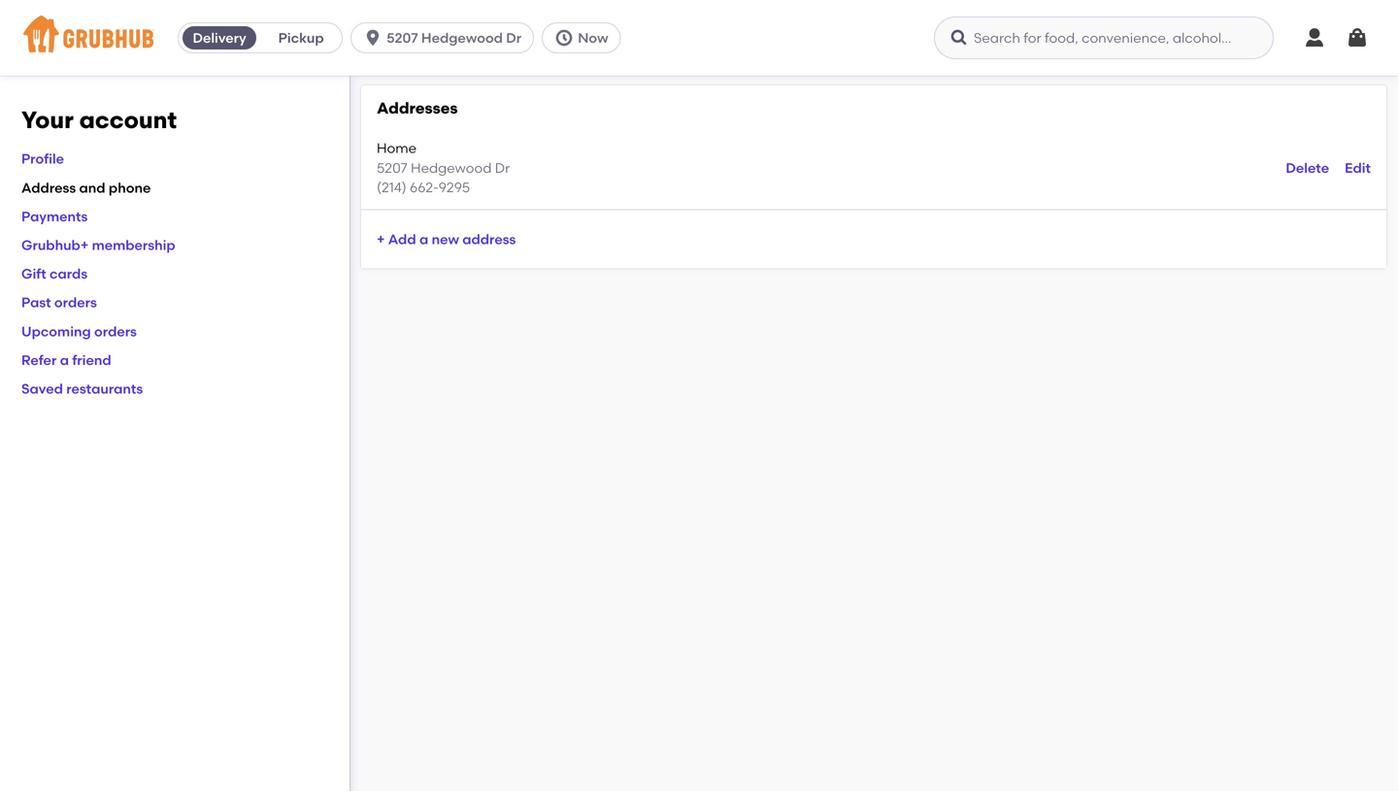 Task type: locate. For each thing, give the bounding box(es) containing it.
dr inside home 5207 hedgewood dr (214) 662-9295
[[495, 160, 510, 176]]

orders
[[54, 294, 97, 311], [94, 323, 137, 340]]

0 vertical spatial a
[[419, 231, 428, 247]]

0 vertical spatial orders
[[54, 294, 97, 311]]

dr up address
[[495, 160, 510, 176]]

home 5207 hedgewood dr (214) 662-9295
[[377, 140, 510, 196]]

5207 up (214)
[[377, 160, 407, 176]]

hedgewood inside button
[[421, 30, 503, 46]]

grubhub+ membership
[[21, 237, 175, 253]]

1 vertical spatial a
[[60, 352, 69, 368]]

edit
[[1345, 160, 1371, 176]]

dr
[[506, 30, 522, 46], [495, 160, 510, 176]]

past orders link
[[21, 294, 97, 311]]

hedgewood up addresses at top left
[[421, 30, 503, 46]]

refer a friend
[[21, 352, 111, 368]]

Search for food, convenience, alcohol... search field
[[934, 17, 1274, 59]]

5207
[[387, 30, 418, 46], [377, 160, 407, 176]]

main navigation navigation
[[0, 0, 1398, 76]]

dr inside button
[[506, 30, 522, 46]]

hedgewood up 9295 at the left top of the page
[[411, 160, 492, 176]]

svg image
[[363, 28, 383, 48]]

0 horizontal spatial a
[[60, 352, 69, 368]]

phone
[[109, 179, 151, 196]]

membership
[[92, 237, 175, 253]]

address and phone
[[21, 179, 151, 196]]

orders up friend
[[94, 323, 137, 340]]

friend
[[72, 352, 111, 368]]

home
[[377, 140, 417, 156]]

a right refer
[[60, 352, 69, 368]]

(214)
[[377, 179, 407, 196]]

address
[[21, 179, 76, 196]]

saved
[[21, 381, 63, 397]]

1 horizontal spatial a
[[419, 231, 428, 247]]

1 vertical spatial dr
[[495, 160, 510, 176]]

upcoming orders link
[[21, 323, 137, 340]]

a left new
[[419, 231, 428, 247]]

5207 inside home 5207 hedgewood dr (214) 662-9295
[[377, 160, 407, 176]]

delete button
[[1286, 150, 1329, 185]]

saved restaurants link
[[21, 381, 143, 397]]

payments
[[21, 208, 88, 225]]

0 vertical spatial hedgewood
[[421, 30, 503, 46]]

1 vertical spatial hedgewood
[[411, 160, 492, 176]]

gift
[[21, 266, 46, 282]]

orders for upcoming orders
[[94, 323, 137, 340]]

0 vertical spatial 5207
[[387, 30, 418, 46]]

5207 right svg image
[[387, 30, 418, 46]]

1 vertical spatial orders
[[94, 323, 137, 340]]

a
[[419, 231, 428, 247], [60, 352, 69, 368]]

payments link
[[21, 208, 88, 225]]

5207 hedgewood dr button
[[351, 22, 542, 53]]

662-
[[410, 179, 439, 196]]

0 vertical spatial dr
[[506, 30, 522, 46]]

address and phone link
[[21, 179, 151, 196]]

your
[[21, 106, 74, 134]]

gift cards
[[21, 266, 88, 282]]

hedgewood
[[421, 30, 503, 46], [411, 160, 492, 176]]

edit button
[[1345, 150, 1371, 185]]

account
[[79, 106, 177, 134]]

add
[[388, 231, 416, 247]]

orders up upcoming orders link
[[54, 294, 97, 311]]

refer
[[21, 352, 57, 368]]

1 vertical spatial 5207
[[377, 160, 407, 176]]

profile link
[[21, 151, 64, 167]]

hedgewood inside home 5207 hedgewood dr (214) 662-9295
[[411, 160, 492, 176]]

upcoming
[[21, 323, 91, 340]]

svg image
[[1303, 26, 1326, 50], [1346, 26, 1369, 50], [555, 28, 574, 48], [950, 28, 969, 48]]

dr left the "now" button
[[506, 30, 522, 46]]

grubhub+
[[21, 237, 89, 253]]



Task type: vqa. For each thing, say whether or not it's contained in the screenshot.
The "Additional"
no



Task type: describe. For each thing, give the bounding box(es) containing it.
now button
[[542, 22, 629, 53]]

past orders
[[21, 294, 97, 311]]

address
[[462, 231, 516, 247]]

+ add a new address button
[[377, 222, 516, 257]]

addresses
[[377, 99, 458, 117]]

restaurants
[[66, 381, 143, 397]]

and
[[79, 179, 105, 196]]

orders for past orders
[[54, 294, 97, 311]]

5207 hedgewood dr
[[387, 30, 522, 46]]

a inside button
[[419, 231, 428, 247]]

delivery
[[193, 30, 246, 46]]

pickup
[[278, 30, 324, 46]]

pickup button
[[260, 22, 342, 53]]

saved restaurants
[[21, 381, 143, 397]]

delivery button
[[179, 22, 260, 53]]

5207 inside button
[[387, 30, 418, 46]]

your account
[[21, 106, 177, 134]]

upcoming orders
[[21, 323, 137, 340]]

svg image inside the "now" button
[[555, 28, 574, 48]]

grubhub+ membership link
[[21, 237, 175, 253]]

delete
[[1286, 160, 1329, 176]]

profile
[[21, 151, 64, 167]]

cards
[[50, 266, 88, 282]]

+
[[377, 231, 385, 247]]

now
[[578, 30, 608, 46]]

+ add a new address
[[377, 231, 516, 247]]

new
[[432, 231, 459, 247]]

past
[[21, 294, 51, 311]]

refer a friend link
[[21, 352, 111, 368]]

gift cards link
[[21, 266, 88, 282]]

9295
[[439, 179, 470, 196]]



